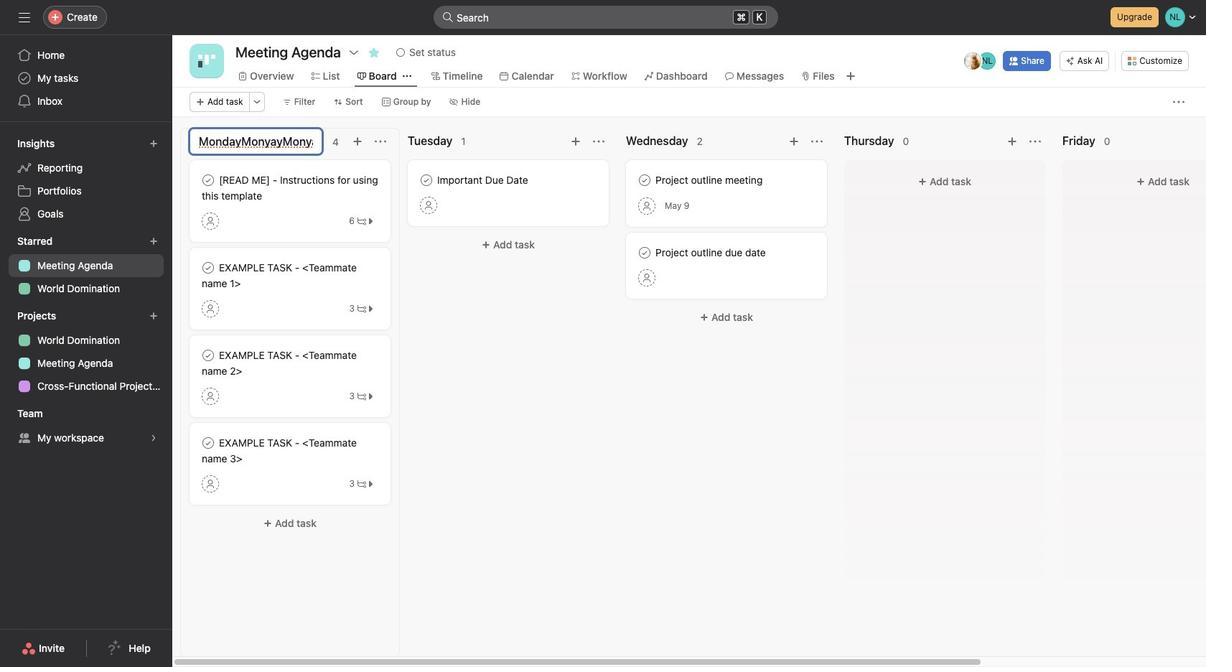 Task type: describe. For each thing, give the bounding box(es) containing it.
insights element
[[0, 131, 172, 228]]

add task image for 3rd 'more section actions' icon from left
[[788, 136, 800, 147]]

New section text field
[[190, 129, 323, 154]]

board image
[[198, 52, 215, 70]]

0 horizontal spatial mark complete checkbox
[[200, 259, 217, 276]]

add task image
[[352, 136, 363, 147]]

3 more section actions image from the left
[[811, 136, 823, 147]]

see details, my workspace image
[[149, 434, 158, 442]]

new insights image
[[149, 139, 158, 148]]

add task image for fourth 'more section actions' icon
[[1007, 136, 1018, 147]]

add task image for 3rd 'more section actions' icon from the right
[[570, 136, 582, 147]]

2 vertical spatial mark complete image
[[200, 434, 217, 452]]

starred element
[[0, 228, 172, 303]]

global element
[[0, 35, 172, 121]]

mark complete checkbox for add task icon related to 3rd 'more section actions' icon from the right
[[418, 172, 435, 189]]

mark complete checkbox for add task icon associated with 3rd 'more section actions' icon from left
[[636, 172, 653, 189]]

1 horizontal spatial more actions image
[[1173, 96, 1185, 108]]



Task type: vqa. For each thing, say whether or not it's contained in the screenshot.
an within . "Our leading portfolio of brands, coupled with an aligned and motivated system, positions us to win in the marketplace today while also laying the groundwork for the long term."
no



Task type: locate. For each thing, give the bounding box(es) containing it.
0 horizontal spatial add task image
[[570, 136, 582, 147]]

projects element
[[0, 303, 172, 401]]

prominent image
[[442, 11, 454, 23]]

Search tasks, projects, and more text field
[[434, 6, 778, 29]]

Mark complete checkbox
[[200, 172, 217, 189], [636, 244, 653, 261], [200, 347, 217, 364], [200, 434, 217, 452]]

tab actions image
[[403, 72, 411, 80]]

remove from starred image
[[368, 47, 380, 58]]

more actions image
[[1173, 96, 1185, 108], [253, 98, 261, 106]]

2 horizontal spatial mark complete checkbox
[[636, 172, 653, 189]]

mark complete image
[[418, 172, 435, 189], [636, 172, 653, 189], [200, 259, 217, 276], [200, 347, 217, 364]]

None field
[[434, 6, 778, 29]]

0 vertical spatial mark complete image
[[200, 172, 217, 189]]

1 horizontal spatial add task image
[[788, 136, 800, 147]]

2 more section actions image from the left
[[593, 136, 605, 147]]

1 add task image from the left
[[570, 136, 582, 147]]

Mark complete checkbox
[[418, 172, 435, 189], [636, 172, 653, 189], [200, 259, 217, 276]]

new project or portfolio image
[[149, 312, 158, 320]]

1 horizontal spatial mark complete checkbox
[[418, 172, 435, 189]]

0 horizontal spatial more actions image
[[253, 98, 261, 106]]

hide sidebar image
[[19, 11, 30, 23]]

2 horizontal spatial add task image
[[1007, 136, 1018, 147]]

add task image
[[570, 136, 582, 147], [788, 136, 800, 147], [1007, 136, 1018, 147]]

4 more section actions image from the left
[[1030, 136, 1041, 147]]

add tab image
[[845, 70, 856, 82]]

more section actions image
[[375, 136, 386, 147], [593, 136, 605, 147], [811, 136, 823, 147], [1030, 136, 1041, 147]]

3 add task image from the left
[[1007, 136, 1018, 147]]

1 more section actions image from the left
[[375, 136, 386, 147]]

show options image
[[348, 47, 360, 58]]

2 add task image from the left
[[788, 136, 800, 147]]

1 vertical spatial mark complete image
[[636, 244, 653, 261]]

add items to starred image
[[149, 237, 158, 246]]

mark complete image
[[200, 172, 217, 189], [636, 244, 653, 261], [200, 434, 217, 452]]

teams element
[[0, 401, 172, 452]]



